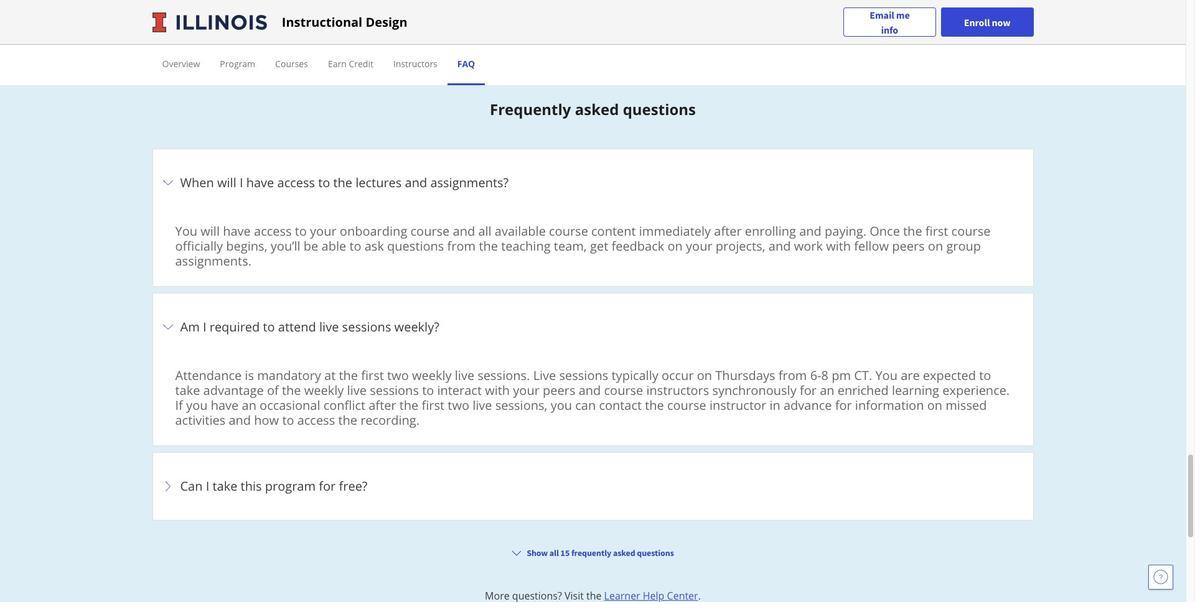 Task type: describe. For each thing, give the bounding box(es) containing it.
information
[[856, 397, 924, 414]]

recording.
[[361, 412, 420, 429]]

advantage
[[203, 382, 264, 399]]

2 vertical spatial first
[[422, 397, 445, 414]]

officially
[[175, 238, 223, 255]]

lectures
[[356, 174, 402, 191]]

can
[[180, 478, 203, 495]]

sessions up can
[[560, 367, 609, 384]]

faq
[[458, 58, 475, 70]]

earn credit link
[[328, 58, 374, 70]]

the inside when will i have access to the lectures and assignments? 'dropdown button'
[[333, 174, 353, 191]]

occasional
[[260, 397, 320, 414]]

courses
[[275, 58, 308, 70]]

from inside attendance is mandatory at the first two weekly live sessions. live sessions typically occur on thursdays from 6-8 pm ct. you are expected to take advantage of the weekly live sessions to interact with your peers and course instructors synchronously for an enriched learning experience. if you have an occasional conflict after the first two live sessions, you can contact the course instructor in advance for information on missed activities and how to access the recording.
[[779, 367, 807, 384]]

available
[[495, 223, 546, 240]]

enroll now
[[964, 16, 1011, 28]]

email
[[870, 8, 895, 21]]

to left interact at the left of page
[[422, 382, 434, 399]]

projects,
[[716, 238, 766, 255]]

free?
[[339, 478, 368, 495]]

can i take this program for free? button
[[160, 461, 1026, 513]]

typically
[[612, 367, 659, 384]]

team,
[[554, 238, 587, 255]]

on left group
[[928, 238, 944, 255]]

you'll
[[271, 238, 301, 255]]

3 list item from the top
[[152, 527, 1034, 596]]

courses link
[[275, 58, 308, 70]]

can i take this program for free?
[[180, 478, 368, 495]]

questions inside you will have access to your onboarding course and all available course content immediately after enrolling and paying. once the first course officially begins, you'll be able to ask questions from the teaching team, get feedback on your projects, and work with fellow peers on group assignments.
[[387, 238, 444, 255]]

the left teaching
[[479, 238, 498, 255]]

how
[[254, 412, 279, 429]]

2 you from the left
[[551, 397, 572, 414]]

all inside you will have access to your onboarding course and all available course content immediately after enrolling and paying. once the first course officially begins, you'll be able to ask questions from the teaching team, get feedback on your projects, and work with fellow peers on group assignments.
[[478, 223, 492, 240]]

conflict
[[324, 397, 366, 414]]

design
[[366, 13, 408, 30]]

instructional
[[282, 13, 363, 30]]

assignments?
[[431, 174, 509, 191]]

help center image
[[1154, 570, 1169, 585]]

15
[[561, 548, 570, 559]]

after inside you will have access to your onboarding course and all available course content immediately after enrolling and paying. once the first course officially begins, you'll be able to ask questions from the teaching team, get feedback on your projects, and work with fellow peers on group assignments.
[[714, 223, 742, 240]]

onboarding
[[340, 223, 407, 240]]

instructional design
[[282, 13, 408, 30]]

work
[[794, 238, 823, 255]]

live
[[533, 367, 556, 384]]

0 vertical spatial asked
[[575, 99, 619, 120]]

pm
[[832, 367, 851, 384]]

occur
[[662, 367, 694, 384]]

at
[[325, 367, 336, 384]]

will for you
[[201, 223, 220, 240]]

after inside attendance is mandatory at the first two weekly live sessions. live sessions typically occur on thursdays from 6-8 pm ct. you are expected to take advantage of the weekly live sessions to interact with your peers and course instructors synchronously for an enriched learning experience. if you have an occasional conflict after the first two live sessions, you can contact the course instructor in advance for information on missed activities and how to access the recording.
[[369, 397, 396, 414]]

info
[[882, 23, 899, 36]]

on left missed
[[928, 397, 943, 414]]

1 you from the left
[[186, 397, 208, 414]]

0 horizontal spatial your
[[310, 223, 337, 240]]

to inside when will i have access to the lectures and assignments? 'dropdown button'
[[318, 174, 330, 191]]

for inside dropdown button
[[319, 478, 336, 495]]

expected
[[923, 367, 976, 384]]

contact
[[599, 397, 642, 414]]

frequently
[[490, 99, 571, 120]]

i for required
[[203, 319, 206, 336]]

1 horizontal spatial for
[[800, 382, 817, 399]]

feedback
[[612, 238, 665, 255]]

required
[[210, 319, 260, 336]]

the right contact
[[645, 397, 664, 414]]

4 list item from the top
[[152, 602, 1034, 603]]

certificate menu element
[[152, 45, 1034, 85]]

live inside dropdown button
[[319, 319, 339, 336]]

interact
[[437, 382, 482, 399]]

attendance is mandatory at the first two weekly live sessions. live sessions typically occur on thursdays from 6-8 pm ct. you are expected to take advantage of the weekly live sessions to interact with your peers and course instructors synchronously for an enriched learning experience. if you have an occasional conflict after the first two live sessions, you can contact the course instructor in advance for information on missed activities and how to access the recording.
[[175, 367, 1010, 429]]

on right occur
[[697, 367, 712, 384]]

immediately
[[639, 223, 711, 240]]

email me info
[[870, 8, 910, 36]]

you inside attendance is mandatory at the first two weekly live sessions. live sessions typically occur on thursdays from 6-8 pm ct. you are expected to take advantage of the weekly live sessions to interact with your peers and course instructors synchronously for an enriched learning experience. if you have an occasional conflict after the first two live sessions, you can contact the course instructor in advance for information on missed activities and how to access the recording.
[[876, 367, 898, 384]]

all inside dropdown button
[[550, 548, 559, 559]]

fellow
[[855, 238, 889, 255]]

and left how
[[229, 412, 251, 429]]

am i required to attend live sessions weekly?
[[180, 319, 440, 336]]

the right 'once'
[[904, 223, 923, 240]]

frequently asked questions
[[490, 99, 696, 120]]

advance
[[784, 397, 832, 414]]

you will have access to your onboarding course and all available course content immediately after enrolling and paying. once the first course officially begins, you'll be able to ask questions from the teaching team, get feedback on your projects, and work with fellow peers on group assignments.
[[175, 223, 991, 270]]

and down assignments?
[[453, 223, 475, 240]]

the left recording. on the bottom of page
[[338, 412, 357, 429]]

synchronously
[[713, 382, 797, 399]]

instructor
[[710, 397, 767, 414]]

chevron right image
[[160, 176, 175, 191]]

instructors
[[393, 58, 438, 70]]

2 horizontal spatial for
[[835, 397, 852, 414]]

instructors
[[647, 382, 709, 399]]

if
[[175, 397, 183, 414]]

1 horizontal spatial an
[[820, 382, 835, 399]]

ct.
[[854, 367, 873, 384]]

activities
[[175, 412, 226, 429]]

on right feedback
[[668, 238, 683, 255]]

earn
[[328, 58, 347, 70]]

and left paying. at top
[[800, 223, 822, 240]]

group
[[947, 238, 981, 255]]

mandatory
[[257, 367, 321, 384]]

this
[[241, 478, 262, 495]]

0 vertical spatial two
[[387, 367, 409, 384]]

faq link
[[458, 58, 475, 70]]

sessions inside am i required to attend live sessions weekly? dropdown button
[[342, 319, 391, 336]]

have inside you will have access to your onboarding course and all available course content immediately after enrolling and paying. once the first course officially begins, you'll be able to ask questions from the teaching team, get feedback on your projects, and work with fellow peers on group assignments.
[[223, 223, 251, 240]]

can i take this program for free? list item
[[152, 453, 1034, 521]]



Task type: vqa. For each thing, say whether or not it's contained in the screenshot.
'advantage'
yes



Task type: locate. For each thing, give the bounding box(es) containing it.
1 vertical spatial questions
[[387, 238, 444, 255]]

weekly down weekly?
[[412, 367, 452, 384]]

0 horizontal spatial for
[[319, 478, 336, 495]]

frequently
[[572, 548, 612, 559]]

when will i have access to the lectures and assignments?
[[180, 174, 509, 191]]

begins,
[[226, 238, 267, 255]]

experience.
[[943, 382, 1010, 399]]

and left work
[[769, 238, 791, 255]]

0 horizontal spatial with
[[485, 382, 510, 399]]

0 vertical spatial with
[[826, 238, 851, 255]]

weekly
[[412, 367, 452, 384], [304, 382, 344, 399]]

you right ct.
[[876, 367, 898, 384]]

list item containing when will i have access to the lectures and assignments?
[[152, 149, 1034, 294]]

0 vertical spatial i
[[240, 174, 243, 191]]

i
[[240, 174, 243, 191], [203, 319, 206, 336], [206, 478, 209, 495]]

first right recording. on the bottom of page
[[422, 397, 445, 414]]

0 horizontal spatial all
[[478, 223, 492, 240]]

1 vertical spatial will
[[201, 223, 220, 240]]

enriched
[[838, 382, 889, 399]]

paying.
[[825, 223, 867, 240]]

access inside you will have access to your onboarding course and all available course content immediately after enrolling and paying. once the first course officially begins, you'll be able to ask questions from the teaching team, get feedback on your projects, and work with fellow peers on group assignments.
[[254, 223, 292, 240]]

i right when
[[240, 174, 243, 191]]

two
[[387, 367, 409, 384], [448, 397, 470, 414]]

live right at
[[347, 382, 367, 399]]

and inside 'dropdown button'
[[405, 174, 427, 191]]

1 vertical spatial i
[[203, 319, 206, 336]]

asked inside dropdown button
[[613, 548, 636, 559]]

your left can
[[513, 382, 540, 399]]

i right can
[[206, 478, 209, 495]]

have inside attendance is mandatory at the first two weekly live sessions. live sessions typically occur on thursdays from 6-8 pm ct. you are expected to take advantage of the weekly live sessions to interact with your peers and course instructors synchronously for an enriched learning experience. if you have an occasional conflict after the first two live sessions, you can contact the course instructor in advance for information on missed activities and how to access the recording.
[[211, 397, 239, 414]]

of
[[267, 382, 279, 399]]

chevron right image left can
[[160, 480, 175, 494]]

earn credit
[[328, 58, 374, 70]]

0 vertical spatial all
[[478, 223, 492, 240]]

with right work
[[826, 238, 851, 255]]

first up conflict
[[361, 367, 384, 384]]

your
[[310, 223, 337, 240], [686, 238, 713, 255], [513, 382, 540, 399]]

will for when
[[217, 174, 236, 191]]

chevron right image inside am i required to attend live sessions weekly? dropdown button
[[160, 320, 175, 335]]

learning
[[892, 382, 940, 399]]

1 vertical spatial chevron right image
[[160, 480, 175, 494]]

instructors link
[[393, 58, 438, 70]]

1 chevron right image from the top
[[160, 320, 175, 335]]

chevron right image for am
[[160, 320, 175, 335]]

with inside you will have access to your onboarding course and all available course content immediately after enrolling and paying. once the first course officially begins, you'll be able to ask questions from the teaching team, get feedback on your projects, and work with fellow peers on group assignments.
[[826, 238, 851, 255]]

2 horizontal spatial your
[[686, 238, 713, 255]]

to left ask on the top
[[350, 238, 362, 255]]

thursdays
[[716, 367, 776, 384]]

you left can
[[551, 397, 572, 414]]

after left enrolling
[[714, 223, 742, 240]]

and right the lectures
[[405, 174, 427, 191]]

for down pm
[[835, 397, 852, 414]]

all
[[478, 223, 492, 240], [550, 548, 559, 559]]

program
[[265, 478, 316, 495]]

0 vertical spatial peers
[[893, 238, 925, 255]]

show all 15 frequently asked questions
[[527, 548, 674, 559]]

with inside attendance is mandatory at the first two weekly live sessions. live sessions typically occur on thursdays from 6-8 pm ct. you are expected to take advantage of the weekly live sessions to interact with your peers and course instructors synchronously for an enriched learning experience. if you have an occasional conflict after the first two live sessions, you can contact the course instructor in advance for information on missed activities and how to access the recording.
[[485, 382, 510, 399]]

be
[[304, 238, 318, 255]]

will right when
[[217, 174, 236, 191]]

0 vertical spatial first
[[926, 223, 949, 240]]

0 vertical spatial take
[[175, 382, 200, 399]]

2 vertical spatial i
[[206, 478, 209, 495]]

1 horizontal spatial you
[[876, 367, 898, 384]]

0 vertical spatial chevron right image
[[160, 320, 175, 335]]

i right am
[[203, 319, 206, 336]]

course
[[411, 223, 450, 240], [549, 223, 588, 240], [952, 223, 991, 240], [604, 382, 643, 399], [668, 397, 707, 414]]

can
[[576, 397, 596, 414]]

program
[[220, 58, 255, 70]]

sessions,
[[496, 397, 548, 414]]

0 horizontal spatial from
[[447, 238, 476, 255]]

to up missed
[[980, 367, 992, 384]]

enroll
[[964, 16, 990, 28]]

able
[[322, 238, 346, 255]]

is
[[245, 367, 254, 384]]

your right you'll
[[310, 223, 337, 240]]

i for take
[[206, 478, 209, 495]]

for left 8
[[800, 382, 817, 399]]

ask
[[365, 238, 384, 255]]

2 horizontal spatial first
[[926, 223, 949, 240]]

chevron right image inside 'can i take this program for free?' dropdown button
[[160, 480, 175, 494]]

access inside 'dropdown button'
[[277, 174, 315, 191]]

with
[[826, 238, 851, 255], [485, 382, 510, 399]]

0 vertical spatial access
[[277, 174, 315, 191]]

all left available
[[478, 223, 492, 240]]

an
[[820, 382, 835, 399], [242, 397, 257, 414]]

your inside attendance is mandatory at the first two weekly live sessions. live sessions typically occur on thursdays from 6-8 pm ct. you are expected to take advantage of the weekly live sessions to interact with your peers and course instructors synchronously for an enriched learning experience. if you have an occasional conflict after the first two live sessions, you can contact the course instructor in advance for information on missed activities and how to access the recording.
[[513, 382, 540, 399]]

assignments.
[[175, 253, 252, 270]]

i inside dropdown button
[[203, 319, 206, 336]]

1 vertical spatial take
[[213, 478, 238, 495]]

take
[[175, 382, 200, 399], [213, 478, 238, 495]]

questions inside dropdown button
[[637, 548, 674, 559]]

0 vertical spatial you
[[175, 223, 197, 240]]

0 vertical spatial will
[[217, 174, 236, 191]]

access
[[277, 174, 315, 191], [254, 223, 292, 240], [297, 412, 335, 429]]

0 vertical spatial questions
[[623, 99, 696, 120]]

asked right frequently
[[613, 548, 636, 559]]

once
[[870, 223, 900, 240]]

first inside you will have access to your onboarding course and all available course content immediately after enrolling and paying. once the first course officially begins, you'll be able to ask questions from the teaching team, get feedback on your projects, and work with fellow peers on group assignments.
[[926, 223, 949, 240]]

to inside am i required to attend live sessions weekly? dropdown button
[[263, 319, 275, 336]]

0 horizontal spatial you
[[186, 397, 208, 414]]

0 vertical spatial after
[[714, 223, 742, 240]]

to right how
[[282, 412, 294, 429]]

1 vertical spatial with
[[485, 382, 510, 399]]

to left 'attend'
[[263, 319, 275, 336]]

from left available
[[447, 238, 476, 255]]

teaching
[[501, 238, 551, 255]]

credit
[[349, 58, 374, 70]]

you inside you will have access to your onboarding course and all available course content immediately after enrolling and paying. once the first course officially begins, you'll be able to ask questions from the teaching team, get feedback on your projects, and work with fellow peers on group assignments.
[[175, 223, 197, 240]]

first right 'once'
[[926, 223, 949, 240]]

sessions.
[[478, 367, 530, 384]]

in
[[770, 397, 781, 414]]

1 vertical spatial first
[[361, 367, 384, 384]]

0 horizontal spatial after
[[369, 397, 396, 414]]

will inside you will have access to your onboarding course and all available course content immediately after enrolling and paying. once the first course officially begins, you'll be able to ask questions from the teaching team, get feedback on your projects, and work with fellow peers on group assignments.
[[201, 223, 220, 240]]

will inside when will i have access to the lectures and assignments? 'dropdown button'
[[217, 174, 236, 191]]

peers
[[893, 238, 925, 255], [543, 382, 576, 399]]

from inside you will have access to your onboarding course and all available course content immediately after enrolling and paying. once the first course officially begins, you'll be able to ask questions from the teaching team, get feedback on your projects, and work with fellow peers on group assignments.
[[447, 238, 476, 255]]

you
[[175, 223, 197, 240], [876, 367, 898, 384]]

chevron right image left am
[[160, 320, 175, 335]]

2 list item from the top
[[152, 293, 1034, 453]]

access inside attendance is mandatory at the first two weekly live sessions. live sessions typically occur on thursdays from 6-8 pm ct. you are expected to take advantage of the weekly live sessions to interact with your peers and course instructors synchronously for an enriched learning experience. if you have an occasional conflict after the first two live sessions, you can contact the course instructor in advance for information on missed activities and how to access the recording.
[[297, 412, 335, 429]]

2 chevron right image from the top
[[160, 480, 175, 494]]

0 horizontal spatial take
[[175, 382, 200, 399]]

live left sessions.
[[455, 367, 475, 384]]

8
[[822, 367, 829, 384]]

1 vertical spatial peers
[[543, 382, 576, 399]]

peers inside you will have access to your onboarding course and all available course content immediately after enrolling and paying. once the first course officially begins, you'll be able to ask questions from the teaching team, get feedback on your projects, and work with fellow peers on group assignments.
[[893, 238, 925, 255]]

1 horizontal spatial peers
[[893, 238, 925, 255]]

1 vertical spatial have
[[223, 223, 251, 240]]

an left "of" at the left bottom of page
[[242, 397, 257, 414]]

0 horizontal spatial two
[[387, 367, 409, 384]]

to left the lectures
[[318, 174, 330, 191]]

after right conflict
[[369, 397, 396, 414]]

am i required to attend live sessions weekly? button
[[160, 301, 1026, 354]]

1 vertical spatial you
[[876, 367, 898, 384]]

are
[[901, 367, 920, 384]]

the
[[333, 174, 353, 191], [904, 223, 923, 240], [479, 238, 498, 255], [339, 367, 358, 384], [282, 382, 301, 399], [400, 397, 419, 414], [645, 397, 664, 414], [338, 412, 357, 429]]

1 horizontal spatial two
[[448, 397, 470, 414]]

all left "15"
[[550, 548, 559, 559]]

1 vertical spatial access
[[254, 223, 292, 240]]

1 list item from the top
[[152, 149, 1034, 294]]

now
[[992, 16, 1011, 28]]

list item containing am i required to attend live sessions weekly?
[[152, 293, 1034, 453]]

take inside attendance is mandatory at the first two weekly live sessions. live sessions typically occur on thursdays from 6-8 pm ct. you are expected to take advantage of the weekly live sessions to interact with your peers and course instructors synchronously for an enriched learning experience. if you have an occasional conflict after the first two live sessions, you can contact the course instructor in advance for information on missed activities and how to access the recording.
[[175, 382, 200, 399]]

attend
[[278, 319, 316, 336]]

2 vertical spatial questions
[[637, 548, 674, 559]]

1 horizontal spatial from
[[779, 367, 807, 384]]

chevron right image for can
[[160, 480, 175, 494]]

the left interact at the left of page
[[400, 397, 419, 414]]

0 horizontal spatial you
[[175, 223, 197, 240]]

0 horizontal spatial peers
[[543, 382, 576, 399]]

get
[[590, 238, 609, 255]]

overview
[[162, 58, 200, 70]]

chevron right image
[[160, 320, 175, 335], [160, 480, 175, 494]]

2 vertical spatial access
[[297, 412, 335, 429]]

2 vertical spatial have
[[211, 397, 239, 414]]

for left free?
[[319, 478, 336, 495]]

1 vertical spatial two
[[448, 397, 470, 414]]

email me info button
[[844, 7, 936, 37]]

0 vertical spatial from
[[447, 238, 476, 255]]

1 vertical spatial all
[[550, 548, 559, 559]]

take left this
[[213, 478, 238, 495]]

i inside 'dropdown button'
[[240, 174, 243, 191]]

1 vertical spatial from
[[779, 367, 807, 384]]

you right if
[[186, 397, 208, 414]]

you up "assignments."
[[175, 223, 197, 240]]

missed
[[946, 397, 987, 414]]

will up "assignments."
[[201, 223, 220, 240]]

am
[[180, 319, 200, 336]]

first
[[926, 223, 949, 240], [361, 367, 384, 384], [422, 397, 445, 414]]

have inside 'dropdown button'
[[246, 174, 274, 191]]

peers inside attendance is mandatory at the first two weekly live sessions. live sessions typically occur on thursdays from 6-8 pm ct. you are expected to take advantage of the weekly live sessions to interact with your peers and course instructors synchronously for an enriched learning experience. if you have an occasional conflict after the first two live sessions, you can contact the course instructor in advance for information on missed activities and how to access the recording.
[[543, 382, 576, 399]]

after
[[714, 223, 742, 240], [369, 397, 396, 414]]

me
[[897, 8, 910, 21]]

sessions left weekly?
[[342, 319, 391, 336]]

the right "of" at the left bottom of page
[[282, 382, 301, 399]]

show
[[527, 548, 548, 559]]

1 horizontal spatial all
[[550, 548, 559, 559]]

the left the lectures
[[333, 174, 353, 191]]

when
[[180, 174, 214, 191]]

1 horizontal spatial with
[[826, 238, 851, 255]]

your left projects,
[[686, 238, 713, 255]]

1 horizontal spatial your
[[513, 382, 540, 399]]

list item
[[152, 149, 1034, 294], [152, 293, 1034, 453], [152, 527, 1034, 596], [152, 602, 1034, 603]]

take inside 'can i take this program for free?' dropdown button
[[213, 478, 238, 495]]

enroll now button
[[941, 7, 1034, 37]]

0 horizontal spatial weekly
[[304, 382, 344, 399]]

to left able
[[295, 223, 307, 240]]

live down sessions.
[[473, 397, 492, 414]]

1 horizontal spatial after
[[714, 223, 742, 240]]

1 horizontal spatial weekly
[[412, 367, 452, 384]]

0 horizontal spatial an
[[242, 397, 257, 414]]

on
[[668, 238, 683, 255], [928, 238, 944, 255], [697, 367, 712, 384], [928, 397, 943, 414]]

1 horizontal spatial take
[[213, 478, 238, 495]]

0 vertical spatial have
[[246, 174, 274, 191]]

university of illinois image
[[152, 12, 267, 32]]

an left 'enriched'
[[820, 382, 835, 399]]

1 vertical spatial after
[[369, 397, 396, 414]]

0 horizontal spatial first
[[361, 367, 384, 384]]

take up "activities"
[[175, 382, 200, 399]]

weekly right "of" at the left bottom of page
[[304, 382, 344, 399]]

with right interact at the left of page
[[485, 382, 510, 399]]

overview link
[[162, 58, 200, 70]]

enrolling
[[745, 223, 796, 240]]

1 horizontal spatial first
[[422, 397, 445, 414]]

to
[[318, 174, 330, 191], [295, 223, 307, 240], [350, 238, 362, 255], [263, 319, 275, 336], [980, 367, 992, 384], [422, 382, 434, 399], [282, 412, 294, 429]]

the right at
[[339, 367, 358, 384]]

when will i have access to the lectures and assignments? button
[[160, 157, 1026, 209]]

live right 'attend'
[[319, 319, 339, 336]]

from
[[447, 238, 476, 255], [779, 367, 807, 384]]

from left 6-
[[779, 367, 807, 384]]

show all 15 frequently asked questions button
[[507, 542, 679, 565]]

and right live
[[579, 382, 601, 399]]

sessions up recording. on the bottom of page
[[370, 382, 419, 399]]

collapsed list
[[152, 149, 1034, 603]]

asked down certificate menu element
[[575, 99, 619, 120]]

i inside dropdown button
[[206, 478, 209, 495]]

have
[[246, 174, 274, 191], [223, 223, 251, 240], [211, 397, 239, 414]]

1 vertical spatial asked
[[613, 548, 636, 559]]

attendance
[[175, 367, 242, 384]]

1 horizontal spatial you
[[551, 397, 572, 414]]



